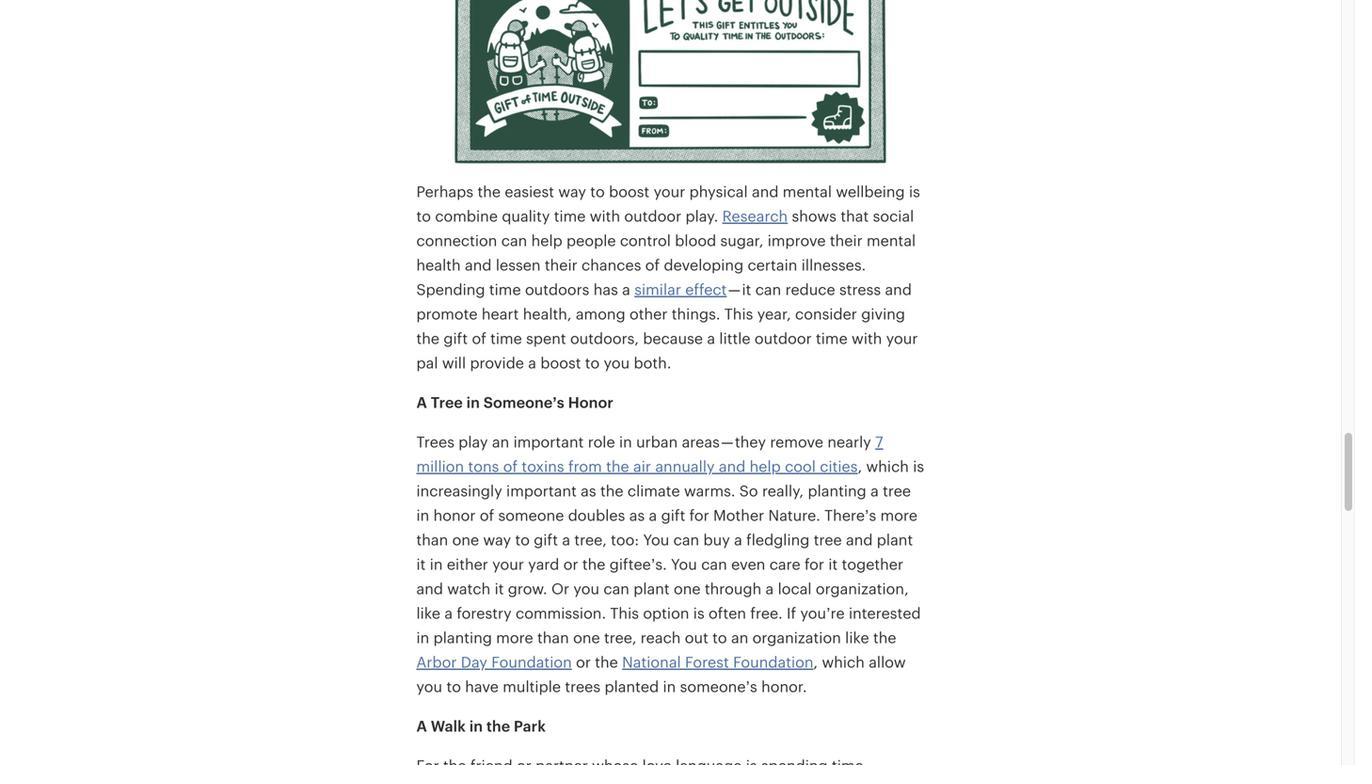 Task type: locate. For each thing, give the bounding box(es) containing it.
wellbeing
[[836, 183, 905, 200]]

time up heart
[[489, 281, 521, 298]]

to down someone
[[515, 531, 530, 549]]

boost inside —it can reduce stress and promote heart health, among other things. this year, consider giving the gift of time spent outdoors, because a little outdoor time with your pal will provide a boost to you both.
[[541, 354, 581, 372]]

1 foundation from the left
[[492, 653, 572, 671]]

the left air at left
[[606, 458, 630, 475]]

remove
[[770, 433, 824, 451]]

of right honor
[[480, 507, 494, 524]]

with inside —it can reduce stress and promote heart health, among other things. this year, consider giving the gift of time spent outdoors, because a little outdoor time with your pal will provide a boost to you both.
[[852, 330, 883, 347]]

an
[[492, 433, 510, 451], [732, 629, 749, 646]]

this down —it
[[725, 305, 754, 323]]

local
[[778, 580, 812, 597]]

boost down spent
[[541, 354, 581, 372]]

honor
[[568, 394, 614, 411]]

1 horizontal spatial one
[[573, 629, 600, 646]]

of right tons
[[503, 458, 518, 475]]

1 vertical spatial with
[[852, 330, 883, 347]]

than down commission.
[[538, 629, 569, 646]]

their down that
[[830, 232, 863, 249]]

play
[[459, 433, 488, 451]]

mental up shows in the right top of the page
[[783, 183, 832, 200]]

1 vertical spatial than
[[538, 629, 569, 646]]

to down outdoors,
[[585, 354, 600, 372]]

important inside , which is increasingly important as the climate warms. so really, planting a tree in honor of someone doubles as a gift for mother nature. there's more than one way to gift a tree, too: you can buy a fledgling tree and plant it in either your yard or the giftee's. you can even care for it together and watch it grow. or you can plant one through a local organization, like a forestry commission. this option is often free. if you're interested in planting more than one tree, reach out to an organization like the arbor day foundation or the national forest foundation
[[507, 482, 577, 500]]

gift
[[444, 330, 468, 347], [662, 507, 686, 524], [534, 531, 558, 549]]

to
[[591, 183, 605, 200], [417, 207, 431, 225], [585, 354, 600, 372], [515, 531, 530, 549], [713, 629, 727, 646], [447, 678, 461, 695]]

of inside shows that social connection can help people control blood sugar, improve their mental health and lessen their chances of developing certain illnesses. spending time outdoors has a
[[646, 256, 660, 274]]

1 horizontal spatial their
[[830, 232, 863, 249]]

tree down 7
[[883, 482, 911, 500]]

1 horizontal spatial which
[[867, 458, 909, 475]]

time up people
[[554, 207, 586, 225]]

a walk in the park
[[417, 718, 546, 735]]

0 horizontal spatial help
[[532, 232, 563, 249]]

1 horizontal spatial it
[[495, 580, 504, 597]]

important up "toxins"
[[514, 433, 584, 451]]

can down buy
[[702, 556, 728, 573]]

outdoor down year,
[[755, 330, 812, 347]]

the up combine
[[478, 183, 501, 200]]

more up arbor day foundation link at the left of page
[[496, 629, 534, 646]]

1 horizontal spatial ,
[[858, 458, 863, 475]]

the left park
[[487, 718, 510, 735]]

way inside , which is increasingly important as the climate warms. so really, planting a tree in honor of someone doubles as a gift for mother nature. there's more than one way to gift a tree, too: you can buy a fledgling tree and plant it in either your yard or the giftee's. you can even care for it together and watch it grow. or you can plant one through a local organization, like a forestry commission. this option is often free. if you're interested in planting more than one tree, reach out to an organization like the arbor day foundation or the national forest foundation
[[483, 531, 511, 549]]

of up provide
[[472, 330, 487, 347]]

a up the there's at right bottom
[[871, 482, 879, 500]]

important
[[514, 433, 584, 451], [507, 482, 577, 500]]

1 vertical spatial outdoor
[[755, 330, 812, 347]]

cool
[[785, 458, 816, 475]]

the inside —it can reduce stress and promote heart health, among other things. this year, consider giving the gift of time spent outdoors, because a little outdoor time with your pal will provide a boost to you both.
[[417, 330, 440, 347]]

1 horizontal spatial planting
[[808, 482, 867, 500]]

0 horizontal spatial this
[[610, 605, 639, 622]]

0 vertical spatial boost
[[609, 183, 650, 200]]

planting
[[808, 482, 867, 500], [434, 629, 492, 646]]

outdoor up control
[[625, 207, 682, 225]]

foundation up honor.
[[734, 653, 814, 671]]

0 horizontal spatial more
[[496, 629, 534, 646]]

1 vertical spatial one
[[674, 580, 701, 597]]

1 horizontal spatial for
[[805, 556, 825, 573]]

to up people
[[591, 183, 605, 200]]

2 vertical spatial you
[[417, 678, 443, 695]]

1 horizontal spatial this
[[725, 305, 754, 323]]

than down honor
[[417, 531, 448, 549]]

to right out
[[713, 629, 727, 646]]

2 foundation from the left
[[734, 653, 814, 671]]

1 horizontal spatial way
[[559, 183, 587, 200]]

the up "pal"
[[417, 330, 440, 347]]

can up lessen
[[502, 232, 528, 249]]

as up too: you
[[630, 507, 645, 524]]

of inside —it can reduce stress and promote heart health, among other things. this year, consider giving the gift of time spent outdoors, because a little outdoor time with your pal will provide a boost to you both.
[[472, 330, 487, 347]]

0 vertical spatial help
[[532, 232, 563, 249]]

0 vertical spatial as
[[581, 482, 597, 500]]

spent
[[526, 330, 566, 347]]

mental down social
[[867, 232, 916, 249]]

1 horizontal spatial as
[[630, 507, 645, 524]]

tree,
[[575, 531, 607, 549], [604, 629, 637, 646]]

the
[[478, 183, 501, 200], [417, 330, 440, 347], [606, 458, 630, 475], [601, 482, 624, 500], [583, 556, 606, 573], [874, 629, 897, 646], [595, 653, 618, 671], [487, 718, 510, 735]]

one up either
[[452, 531, 479, 549]]

watch
[[448, 580, 491, 597]]

you down outdoors,
[[604, 354, 630, 372]]

it up organization,
[[829, 556, 838, 573]]

0 horizontal spatial with
[[590, 207, 621, 225]]

allow
[[869, 653, 906, 671]]

a left the little
[[707, 330, 716, 347]]

will
[[442, 354, 466, 372]]

and up giving
[[885, 281, 912, 298]]

1 horizontal spatial foundation
[[734, 653, 814, 671]]

which inside , which is increasingly important as the climate warms. so really, planting a tree in honor of someone doubles as a gift for mother nature. there's more than one way to gift a tree, too: you can buy a fledgling tree and plant it in either your yard or the giftee's. you can even care for it together and watch it grow. or you can plant one through a local organization, like a forestry commission. this option is often free. if you're interested in planting more than one tree, reach out to an organization like the arbor day foundation or the national forest foundation
[[867, 458, 909, 475]]

can down certain
[[756, 281, 782, 298]]

one
[[452, 531, 479, 549], [674, 580, 701, 597], [573, 629, 600, 646]]

1 vertical spatial you
[[574, 580, 600, 597]]

tree
[[883, 482, 911, 500], [814, 531, 842, 549]]

0 vertical spatial gift
[[444, 330, 468, 347]]

, inside , which allow you to have multiple trees planted in someone's honor.
[[814, 653, 818, 671]]

in down national
[[663, 678, 676, 695]]

planting down cities
[[808, 482, 867, 500]]

is right cities
[[913, 458, 925, 475]]

things.
[[672, 305, 721, 323]]

2 vertical spatial is
[[694, 605, 705, 622]]

a left tree
[[417, 394, 427, 411]]

as down from at the bottom of the page
[[581, 482, 597, 500]]

certain
[[748, 256, 798, 274]]

your
[[654, 183, 686, 200], [887, 330, 918, 347], [493, 556, 524, 573]]

this inside —it can reduce stress and promote heart health, among other things. this year, consider giving the gift of time spent outdoors, because a little outdoor time with your pal will provide a boost to you both.
[[725, 305, 754, 323]]

1 horizontal spatial mental
[[867, 232, 916, 249]]

both.
[[634, 354, 672, 372]]

buy
[[704, 531, 730, 549]]

0 vertical spatial one
[[452, 531, 479, 549]]

0 vertical spatial this
[[725, 305, 754, 323]]

1 horizontal spatial help
[[750, 458, 781, 475]]

trees
[[565, 678, 601, 695]]

an inside , which is increasingly important as the climate warms. so really, planting a tree in honor of someone doubles as a gift for mother nature. there's more than one way to gift a tree, too: you can buy a fledgling tree and plant it in either your yard or the giftee's. you can even care for it together and watch it grow. or you can plant one through a local organization, like a forestry commission. this option is often free. if you're interested in planting more than one tree, reach out to an organization like the arbor day foundation or the national forest foundation
[[732, 629, 749, 646]]

organization,
[[816, 580, 909, 597]]

2 vertical spatial gift
[[534, 531, 558, 549]]

has
[[594, 281, 618, 298]]

, down nearly
[[858, 458, 863, 475]]

gift certificate for quality time outdoors. image
[[454, 0, 887, 164]]

1 horizontal spatial plant
[[877, 531, 913, 549]]

one down commission.
[[573, 629, 600, 646]]

0 vertical spatial with
[[590, 207, 621, 225]]

your inside —it can reduce stress and promote heart health, among other things. this year, consider giving the gift of time spent outdoors, because a little outdoor time with your pal will provide a boost to you both.
[[887, 330, 918, 347]]

tree down the there's at right bottom
[[814, 531, 842, 549]]

1 vertical spatial help
[[750, 458, 781, 475]]

in inside , which allow you to have multiple trees planted in someone's honor.
[[663, 678, 676, 695]]

boost inside perhaps the easiest way to boost your physical and mental wellbeing is to combine quality time with outdoor play.
[[609, 183, 650, 200]]

0 horizontal spatial way
[[483, 531, 511, 549]]

for right care
[[805, 556, 825, 573]]

1 vertical spatial a
[[417, 718, 427, 735]]

7
[[876, 433, 884, 451]]

or up the trees
[[576, 653, 591, 671]]

pal
[[417, 354, 438, 372]]

1 vertical spatial is
[[913, 458, 925, 475]]

1 horizontal spatial an
[[732, 629, 749, 646]]

like down interested
[[846, 629, 870, 646]]

1 vertical spatial an
[[732, 629, 749, 646]]

1 vertical spatial important
[[507, 482, 577, 500]]

help up the so
[[750, 458, 781, 475]]

than
[[417, 531, 448, 549], [538, 629, 569, 646]]

which inside , which allow you to have multiple trees planted in someone's honor.
[[822, 653, 865, 671]]

1 vertical spatial way
[[483, 531, 511, 549]]

1 horizontal spatial your
[[654, 183, 686, 200]]

1 vertical spatial or
[[576, 653, 591, 671]]

1 vertical spatial boost
[[541, 354, 581, 372]]

and up research
[[752, 183, 779, 200]]

your left physical
[[654, 183, 686, 200]]

walk
[[431, 718, 466, 735]]

heart
[[482, 305, 519, 323]]

, which is increasingly important as the climate warms. so really, planting a tree in honor of someone doubles as a gift for mother nature. there's more than one way to gift a tree, too: you can buy a fledgling tree and plant it in either your yard or the giftee's. you can even care for it together and watch it grow. or you can plant one through a local organization, like a forestry commission. this option is often free. if you're interested in planting more than one tree, reach out to an organization like the arbor day foundation or the national forest foundation
[[417, 458, 925, 671]]

0 horizontal spatial boost
[[541, 354, 581, 372]]

1 horizontal spatial boost
[[609, 183, 650, 200]]

the down interested
[[874, 629, 897, 646]]

commission.
[[516, 605, 606, 622]]

air
[[634, 458, 652, 475]]

and inside —it can reduce stress and promote heart health, among other things. this year, consider giving the gift of time spent outdoors, because a little outdoor time with your pal will provide a boost to you both.
[[885, 281, 912, 298]]

time down heart
[[491, 330, 522, 347]]

help down quality
[[532, 232, 563, 249]]

boost up control
[[609, 183, 650, 200]]

which
[[867, 458, 909, 475], [822, 653, 865, 671]]

0 horizontal spatial you
[[417, 678, 443, 695]]

one down you
[[674, 580, 701, 597]]

0 horizontal spatial like
[[417, 605, 441, 622]]

0 horizontal spatial gift
[[444, 330, 468, 347]]

2 horizontal spatial you
[[604, 354, 630, 372]]

0 horizontal spatial as
[[581, 482, 597, 500]]

it
[[417, 556, 426, 573], [829, 556, 838, 573], [495, 580, 504, 597]]

outdoor
[[625, 207, 682, 225], [755, 330, 812, 347]]

, down organization
[[814, 653, 818, 671]]

2 a from the top
[[417, 718, 427, 735]]

honor.
[[762, 678, 807, 695]]

developing
[[664, 256, 744, 274]]

0 horizontal spatial foundation
[[492, 653, 572, 671]]

a up free.
[[766, 580, 774, 597]]

foundation up multiple
[[492, 653, 572, 671]]

can
[[502, 232, 528, 249], [756, 281, 782, 298], [674, 531, 700, 549], [702, 556, 728, 573], [604, 580, 630, 597]]

gift down climate
[[662, 507, 686, 524]]

control
[[620, 232, 671, 249]]

0 horizontal spatial than
[[417, 531, 448, 549]]

—it
[[727, 281, 752, 298]]

a left walk
[[417, 718, 427, 735]]

2 horizontal spatial one
[[674, 580, 701, 597]]

and down areas—they
[[719, 458, 746, 475]]

1 horizontal spatial tree
[[883, 482, 911, 500]]

time inside perhaps the easiest way to boost your physical and mental wellbeing is to combine quality time with outdoor play.
[[554, 207, 586, 225]]

0 vertical spatial plant
[[877, 531, 913, 549]]

0 horizontal spatial which
[[822, 653, 865, 671]]

planting up 'day'
[[434, 629, 492, 646]]

0 vertical spatial like
[[417, 605, 441, 622]]

time inside shows that social connection can help people control blood sugar, improve their mental health and lessen their chances of developing certain illnesses. spending time outdoors has a
[[489, 281, 521, 298]]

a right buy
[[734, 531, 743, 549]]

and inside shows that social connection can help people control blood sugar, improve their mental health and lessen their chances of developing certain illnesses. spending time outdoors has a
[[465, 256, 492, 274]]

1 vertical spatial their
[[545, 256, 578, 274]]

stress
[[840, 281, 881, 298]]

1 vertical spatial mental
[[867, 232, 916, 249]]

help inside 7 million tons of toxins from the air annually and help cool cities
[[750, 458, 781, 475]]

, which allow you to have multiple trees planted in someone's honor.
[[417, 653, 906, 695]]

2 horizontal spatial it
[[829, 556, 838, 573]]

option
[[643, 605, 690, 622]]

0 vertical spatial an
[[492, 433, 510, 451]]

0 horizontal spatial ,
[[814, 653, 818, 671]]

giftee's.
[[610, 556, 667, 573]]

0 vertical spatial or
[[564, 556, 579, 573]]

is up social
[[909, 183, 921, 200]]

in
[[467, 394, 480, 411], [619, 433, 632, 451], [417, 507, 430, 524], [430, 556, 443, 573], [417, 629, 430, 646], [663, 678, 676, 695], [470, 718, 483, 735]]

0 vertical spatial your
[[654, 183, 686, 200]]

1 horizontal spatial more
[[881, 507, 918, 524]]

2 horizontal spatial gift
[[662, 507, 686, 524]]

it left "grow." in the bottom left of the page
[[495, 580, 504, 597]]

in right role
[[619, 433, 632, 451]]

outdoor inside —it can reduce stress and promote heart health, among other things. this year, consider giving the gift of time spent outdoors, because a little outdoor time with your pal will provide a boost to you both.
[[755, 330, 812, 347]]

a
[[623, 281, 631, 298], [707, 330, 716, 347], [528, 354, 537, 372], [871, 482, 879, 500], [649, 507, 657, 524], [562, 531, 571, 549], [734, 531, 743, 549], [766, 580, 774, 597], [445, 605, 453, 622]]

0 vertical spatial a
[[417, 394, 427, 411]]

2 horizontal spatial your
[[887, 330, 918, 347]]

arbor day foundation link
[[417, 653, 572, 671]]

1 vertical spatial more
[[496, 629, 534, 646]]

tree
[[431, 394, 463, 411]]

or up or
[[564, 556, 579, 573]]

an right play
[[492, 433, 510, 451]]

improve
[[768, 232, 826, 249]]

a right has
[[623, 281, 631, 298]]

1 vertical spatial which
[[822, 653, 865, 671]]

with up people
[[590, 207, 621, 225]]

too: you
[[611, 531, 670, 549]]

plant down giftee's.
[[634, 580, 670, 597]]

0 vertical spatial which
[[867, 458, 909, 475]]

and down the there's at right bottom
[[846, 531, 873, 549]]

blood
[[675, 232, 717, 249]]

with
[[590, 207, 621, 225], [852, 330, 883, 347]]

which down 7
[[867, 458, 909, 475]]

is
[[909, 183, 921, 200], [913, 458, 925, 475], [694, 605, 705, 622]]

1 vertical spatial this
[[610, 605, 639, 622]]

with down giving
[[852, 330, 883, 347]]

tree, up national
[[604, 629, 637, 646]]

like up arbor
[[417, 605, 441, 622]]

0 horizontal spatial outdoor
[[625, 207, 682, 225]]

play.
[[686, 207, 719, 225]]

to inside —it can reduce stress and promote heart health, among other things. this year, consider giving the gift of time spent outdoors, because a little outdoor time with your pal will provide a boost to you both.
[[585, 354, 600, 372]]

1 horizontal spatial with
[[852, 330, 883, 347]]

you
[[604, 354, 630, 372], [574, 580, 600, 597], [417, 678, 443, 695]]

, inside , which is increasingly important as the climate warms. so really, planting a tree in honor of someone doubles as a gift for mother nature. there's more than one way to gift a tree, too: you can buy a fledgling tree and plant it in either your yard or the giftee's. you can even care for it together and watch it grow. or you can plant one through a local organization, like a forestry commission. this option is often free. if you're interested in planting more than one tree, reach out to an organization like the arbor day foundation or the national forest foundation
[[858, 458, 863, 475]]

chances
[[582, 256, 642, 274]]

a down the watch
[[445, 605, 453, 622]]

spending
[[417, 281, 485, 298]]

1 vertical spatial your
[[887, 330, 918, 347]]

of up similar
[[646, 256, 660, 274]]

gift up will at the top of page
[[444, 330, 468, 347]]

an down often
[[732, 629, 749, 646]]

it left either
[[417, 556, 426, 573]]

organization
[[753, 629, 842, 646]]

physical
[[690, 183, 748, 200]]

grow.
[[508, 580, 548, 597]]

, for planting
[[858, 458, 863, 475]]

and down connection
[[465, 256, 492, 274]]

as
[[581, 482, 597, 500], [630, 507, 645, 524]]

1 vertical spatial like
[[846, 629, 870, 646]]

role
[[588, 433, 615, 451]]

for down warms.
[[690, 507, 710, 524]]

really,
[[763, 482, 804, 500]]

1 vertical spatial for
[[805, 556, 825, 573]]

1 vertical spatial as
[[630, 507, 645, 524]]

more right the there's at right bottom
[[881, 507, 918, 524]]

outdoor inside perhaps the easiest way to boost your physical and mental wellbeing is to combine quality time with outdoor play.
[[625, 207, 682, 225]]

gift inside —it can reduce stress and promote heart health, among other things. this year, consider giving the gift of time spent outdoors, because a little outdoor time with your pal will provide a boost to you both.
[[444, 330, 468, 347]]

1 horizontal spatial you
[[574, 580, 600, 597]]

even
[[732, 556, 766, 573]]

0 horizontal spatial mental
[[783, 183, 832, 200]]

1 a from the top
[[417, 394, 427, 411]]

is up out
[[694, 605, 705, 622]]

0 vertical spatial way
[[559, 183, 587, 200]]

to inside , which allow you to have multiple trees planted in someone's honor.
[[447, 678, 461, 695]]

0 vertical spatial is
[[909, 183, 921, 200]]

you down arbor
[[417, 678, 443, 695]]

way up either
[[483, 531, 511, 549]]



Task type: describe. For each thing, give the bounding box(es) containing it.
because
[[643, 330, 703, 347]]

fledgling
[[747, 531, 810, 549]]

with inside perhaps the easiest way to boost your physical and mental wellbeing is to combine quality time with outdoor play.
[[590, 207, 621, 225]]

easiest
[[505, 183, 555, 200]]

national forest foundation link
[[622, 653, 814, 671]]

mental inside shows that social connection can help people control blood sugar, improve their mental health and lessen their chances of developing certain illnesses. spending time outdoors has a
[[867, 232, 916, 249]]

combine
[[435, 207, 498, 225]]

nature.
[[769, 507, 821, 524]]

year,
[[758, 305, 792, 323]]

0 horizontal spatial it
[[417, 556, 426, 573]]

often
[[709, 605, 747, 622]]

mental inside perhaps the easiest way to boost your physical and mental wellbeing is to combine quality time with outdoor play.
[[783, 183, 832, 200]]

in right tree
[[467, 394, 480, 411]]

nearly
[[828, 433, 872, 451]]

interested
[[849, 605, 921, 622]]

your inside perhaps the easiest way to boost your physical and mental wellbeing is to combine quality time with outdoor play.
[[654, 183, 686, 200]]

increasingly
[[417, 482, 503, 500]]

warms.
[[684, 482, 736, 500]]

in up arbor
[[417, 629, 430, 646]]

trees
[[417, 433, 455, 451]]

either
[[447, 556, 489, 573]]

similar effect
[[635, 281, 727, 298]]

1 vertical spatial tree
[[814, 531, 842, 549]]

forestry
[[457, 605, 512, 622]]

a down doubles
[[562, 531, 571, 549]]

the inside perhaps the easiest way to boost your physical and mental wellbeing is to combine quality time with outdoor play.
[[478, 183, 501, 200]]

someone
[[499, 507, 564, 524]]

time down consider
[[816, 330, 848, 347]]

free.
[[751, 605, 783, 622]]

0 vertical spatial for
[[690, 507, 710, 524]]

0 vertical spatial important
[[514, 433, 584, 451]]

someone's
[[484, 394, 565, 411]]

you
[[671, 556, 698, 573]]

mother
[[714, 507, 765, 524]]

1 horizontal spatial like
[[846, 629, 870, 646]]

you're
[[801, 605, 845, 622]]

and inside 7 million tons of toxins from the air annually and help cool cities
[[719, 458, 746, 475]]

of inside 7 million tons of toxins from the air annually and help cool cities
[[503, 458, 518, 475]]

have
[[465, 678, 499, 695]]

multiple
[[503, 678, 561, 695]]

7 million tons of toxins from the air annually and help cool cities
[[417, 433, 884, 475]]

you inside —it can reduce stress and promote heart health, among other things. this year, consider giving the gift of time spent outdoors, because a little outdoor time with your pal will provide a boost to you both.
[[604, 354, 630, 372]]

reach
[[641, 629, 681, 646]]

can up you
[[674, 531, 700, 549]]

honor
[[434, 507, 476, 524]]

that
[[841, 207, 869, 225]]

1 vertical spatial tree,
[[604, 629, 637, 646]]

of inside , which is increasingly important as the climate warms. so really, planting a tree in honor of someone doubles as a gift for mother nature. there's more than one way to gift a tree, too: you can buy a fledgling tree and plant it in either your yard or the giftee's. you can even care for it together and watch it grow. or you can plant one through a local organization, like a forestry commission. this option is often free. if you're interested in planting more than one tree, reach out to an organization like the arbor day foundation or the national forest foundation
[[480, 507, 494, 524]]

which for is
[[867, 458, 909, 475]]

outdoors,
[[571, 330, 639, 347]]

the inside 7 million tons of toxins from the air annually and help cool cities
[[606, 458, 630, 475]]

effect
[[686, 281, 727, 298]]

1 horizontal spatial gift
[[534, 531, 558, 549]]

so
[[740, 482, 759, 500]]

1 vertical spatial gift
[[662, 507, 686, 524]]

reduce
[[786, 281, 836, 298]]

—it can reduce stress and promote heart health, among other things. this year, consider giving the gift of time spent outdoors, because a little outdoor time with your pal will provide a boost to you both.
[[417, 281, 918, 372]]

perhaps the easiest way to boost your physical and mental wellbeing is to combine quality time with outdoor play.
[[417, 183, 921, 225]]

0 horizontal spatial an
[[492, 433, 510, 451]]

from
[[569, 458, 602, 475]]

areas—they
[[682, 433, 766, 451]]

2 vertical spatial one
[[573, 629, 600, 646]]

0 vertical spatial planting
[[808, 482, 867, 500]]

0 horizontal spatial one
[[452, 531, 479, 549]]

a down spent
[[528, 354, 537, 372]]

similar effect link
[[635, 281, 727, 298]]

quality
[[502, 207, 550, 225]]

0 horizontal spatial their
[[545, 256, 578, 274]]

can inside —it can reduce stress and promote heart health, among other things. this year, consider giving the gift of time spent outdoors, because a little outdoor time with your pal will provide a boost to you both.
[[756, 281, 782, 298]]

can down giftee's.
[[604, 580, 630, 597]]

0 vertical spatial tree
[[883, 482, 911, 500]]

promote
[[417, 305, 478, 323]]

cities
[[820, 458, 858, 475]]

way inside perhaps the easiest way to boost your physical and mental wellbeing is to combine quality time with outdoor play.
[[559, 183, 587, 200]]

forest
[[685, 653, 729, 671]]

, for honor.
[[814, 653, 818, 671]]

1 horizontal spatial than
[[538, 629, 569, 646]]

the left giftee's.
[[583, 556, 606, 573]]

this inside , which is increasingly important as the climate warms. so really, planting a tree in honor of someone doubles as a gift for mother nature. there's more than one way to gift a tree, too: you can buy a fledgling tree and plant it in either your yard or the giftee's. you can even care for it together and watch it grow. or you can plant one through a local organization, like a forestry commission. this option is often free. if you're interested in planting more than one tree, reach out to an organization like the arbor day foundation or the national forest foundation
[[610, 605, 639, 622]]

yard
[[528, 556, 560, 573]]

lessen
[[496, 256, 541, 274]]

planted
[[605, 678, 659, 695]]

someone's
[[680, 678, 758, 695]]

in right walk
[[470, 718, 483, 735]]

a inside shows that social connection can help people control blood sugar, improve their mental health and lessen their chances of developing certain illnesses. spending time outdoors has a
[[623, 281, 631, 298]]

0 horizontal spatial plant
[[634, 580, 670, 597]]

consider
[[796, 305, 858, 323]]

care
[[770, 556, 801, 573]]

day
[[461, 653, 488, 671]]

sugar,
[[721, 232, 764, 249]]

urban
[[637, 433, 678, 451]]

to down perhaps
[[417, 207, 431, 225]]

research link
[[723, 207, 788, 225]]

arbor
[[417, 653, 457, 671]]

7 million tons of toxins from the air annually and help cool cities link
[[417, 433, 884, 475]]

a down climate
[[649, 507, 657, 524]]

tons
[[468, 458, 499, 475]]

help inside shows that social connection can help people control blood sugar, improve their mental health and lessen their chances of developing certain illnesses. spending time outdoors has a
[[532, 232, 563, 249]]

0 vertical spatial than
[[417, 531, 448, 549]]

national
[[622, 653, 681, 671]]

social
[[873, 207, 915, 225]]

a for a walk in the park
[[417, 718, 427, 735]]

health
[[417, 256, 461, 274]]

is inside perhaps the easiest way to boost your physical and mental wellbeing is to combine quality time with outdoor play.
[[909, 183, 921, 200]]

a tree in someone's honor
[[417, 394, 614, 411]]

your inside , which is increasingly important as the climate warms. so really, planting a tree in honor of someone doubles as a gift for mother nature. there's more than one way to gift a tree, too: you can buy a fledgling tree and plant it in either your yard or the giftee's. you can even care for it together and watch it grow. or you can plant one through a local organization, like a forestry commission. this option is often free. if you're interested in planting more than one tree, reach out to an organization like the arbor day foundation or the national forest foundation
[[493, 556, 524, 573]]

and left the watch
[[417, 580, 443, 597]]

illnesses.
[[802, 256, 866, 274]]

research
[[723, 207, 788, 225]]

doubles
[[568, 507, 626, 524]]

which for allow
[[822, 653, 865, 671]]

health,
[[523, 305, 572, 323]]

outdoors
[[525, 281, 590, 298]]

0 horizontal spatial planting
[[434, 629, 492, 646]]

little
[[720, 330, 751, 347]]

in left honor
[[417, 507, 430, 524]]

0 vertical spatial tree,
[[575, 531, 607, 549]]

shows that social connection can help people control blood sugar, improve their mental health and lessen their chances of developing certain illnesses. spending time outdoors has a
[[417, 207, 916, 298]]

in left either
[[430, 556, 443, 573]]

the up doubles
[[601, 482, 624, 500]]

you inside , which is increasingly important as the climate warms. so really, planting a tree in honor of someone doubles as a gift for mother nature. there's more than one way to gift a tree, too: you can buy a fledgling tree and plant it in either your yard or the giftee's. you can even care for it together and watch it grow. or you can plant one through a local organization, like a forestry commission. this option is often free. if you're interested in planting more than one tree, reach out to an organization like the arbor day foundation or the national forest foundation
[[574, 580, 600, 597]]

can inside shows that social connection can help people control blood sugar, improve their mental health and lessen their chances of developing certain illnesses. spending time outdoors has a
[[502, 232, 528, 249]]

connection
[[417, 232, 498, 249]]

you inside , which allow you to have multiple trees planted in someone's honor.
[[417, 678, 443, 695]]

there's
[[825, 507, 877, 524]]

and inside perhaps the easiest way to boost your physical and mental wellbeing is to combine quality time with outdoor play.
[[752, 183, 779, 200]]

the up the trees
[[595, 653, 618, 671]]

giving
[[862, 305, 906, 323]]

toxins
[[522, 458, 565, 475]]

perhaps
[[417, 183, 474, 200]]

shows
[[792, 207, 837, 225]]

a for a tree in someone's honor
[[417, 394, 427, 411]]



Task type: vqa. For each thing, say whether or not it's contained in the screenshot.
from
yes



